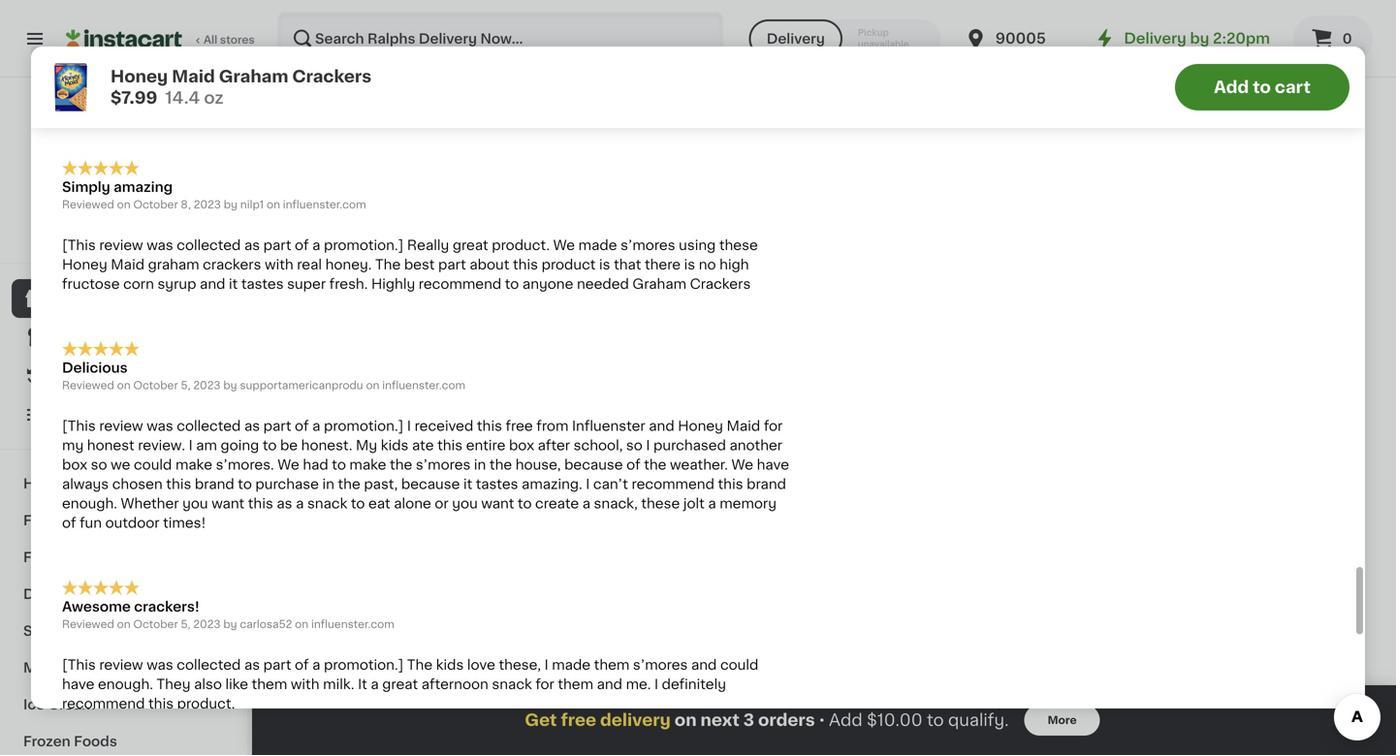 Task type: vqa. For each thing, say whether or not it's contained in the screenshot.
kids
yes



Task type: describe. For each thing, give the bounding box(es) containing it.
graham inside [this review was collected as part of a promotion.] really great product. we made s'mores using these honey maid graham crackers with real honey. the best part about this product is that there is no high fructose corn syrup and it tastes super fresh. highly recommend to anyone needed graham crackers
[[633, 277, 687, 291]]

stock inside the product group
[[717, 461, 748, 472]]

them inside [this review was collected as part of a promotion.] i have always loved honey maid graham crackers. i vividly remember eating them after school as a snack or on a late fall night by a bonfire with s'mores. when i had the chance to get a few box i was so excited!! i love how they're sweet but not an overpowering sweet flavor. they also aren't as dry as a typical cracker would be. i'm so excited to have these just in time for fall so i can make some yummy treats!
[[229, 38, 265, 52]]

s'mores. inside [this review was collected as part of a promotion.] i have always loved honey maid graham crackers. i vividly remember eating them after school as a snack or on a late fall night by a bonfire with s'mores. when i had the chance to get a few box i was so excited!! i love how they're sweet but not an overpowering sweet flavor. they also aren't as dry as a typical cracker would be. i'm so excited to have these just in time for fall so i can make some yummy treats!
[[685, 38, 743, 52]]

fruit
[[66, 551, 98, 564]]

0 vertical spatial many
[[310, 424, 341, 435]]

2023 for awesome crackers!
[[193, 619, 221, 630]]

so down they're at the top left of the page
[[489, 77, 506, 91]]

and left me.
[[597, 678, 623, 691]]

dairy & eggs
[[23, 588, 114, 601]]

more
[[1048, 715, 1077, 726]]

always inside [this review was collected as part of a promotion.] i have always loved honey maid graham crackers. i vividly remember eating them after school as a snack or on a late fall night by a bonfire with s'mores. when i had the chance to get a few box i was so excited!! i love how they're sweet but not an overpowering sweet flavor. they also aren't as dry as a typical cracker would be. i'm so excited to have these just in time for fall so i can make some yummy treats!
[[450, 19, 497, 33]]

in up "honest."
[[344, 424, 354, 435]]

past,
[[364, 478, 398, 491]]

amazing
[[114, 180, 173, 194]]

love inside [this review was collected as part of a promotion.] the kids love these, i made them s'mores and could have enough. they also like them with milk. it a great afternoon snack for them and me. i definitely recommend this product.
[[467, 658, 495, 672]]

$7.99
[[111, 90, 157, 106]]

can
[[89, 97, 114, 110]]

entire
[[466, 439, 506, 452]]

best
[[404, 258, 435, 272]]

2 is from the left
[[684, 258, 695, 272]]

house,
[[516, 458, 561, 472]]

snacks & candy link
[[12, 613, 236, 650]]

all
[[204, 34, 217, 45]]

love inside [this review was collected as part of a promotion.] i have always loved honey maid graham crackers. i vividly remember eating them after school as a snack or on a late fall night by a bonfire with s'mores. when i had the chance to get a few box i was so excited!! i love how they're sweet but not an overpowering sweet flavor. they also aren't as dry as a typical cracker would be. i'm so excited to have these just in time for fall so i can make some yummy treats!
[[410, 58, 438, 71]]

next
[[701, 712, 740, 729]]

alone
[[394, 497, 431, 511]]

eat
[[369, 497, 390, 511]]

highly
[[371, 277, 415, 291]]

snack,
[[594, 497, 638, 511]]

on up lists link
[[117, 380, 131, 391]]

carlosa52
[[240, 619, 292, 630]]

add up (10+)
[[1214, 79, 1249, 96]]

•
[[819, 713, 825, 728]]

have up how
[[414, 19, 447, 33]]

it inside [this review was collected as part of a promotion.] i received this free from influenster and honey maid for my honest review. i am going to be honest. my kids ate this entire box after school, so i purchased another box so we could make s'mores. we had to make the s'mores in the house, because of the weather. we have always chosen this brand to purchase in the past, because it tastes amazing. i can't recommend this brand enough. whether you want this as a snack to eat alone or you want to create a snack, these jolt a memory of fun outdoor times!
[[463, 478, 472, 491]]

great inside [this review was collected as part of a promotion.] really great product. we made s'mores using these honey maid graham crackers with real honey. the best part about this product is that there is no high fructose corn syrup and it tastes super fresh. highly recommend to anyone needed graham crackers
[[453, 239, 488, 252]]

like
[[225, 678, 248, 691]]

review.
[[138, 439, 185, 452]]

and inside [this review was collected as part of a promotion.] i received this free from influenster and honey maid for my honest review. i am going to be honest. my kids ate this entire box after school, so i purchased another box so we could make s'mores. we had to make the s'mores in the house, because of the weather. we have always chosen this brand to purchase in the past, because it tastes amazing. i can't recommend this brand enough. whether you want this as a snack to eat alone or you want to create a snack, these jolt a memory of fun outdoor times!
[[649, 419, 675, 433]]

for inside [this review was collected as part of a promotion.] i received this free from influenster and honey maid for my honest review. i am going to be honest. my kids ate this entire box after school, so i purchased another box so we could make s'mores. we had to make the s'mores in the house, because of the weather. we have always chosen this brand to purchase in the past, because it tastes amazing. i can't recommend this brand enough. whether you want this as a snack to eat alone or you want to create a snack, these jolt a memory of fun outdoor times!
[[764, 419, 783, 433]]

for inside [this review was collected as part of a promotion.] the kids love these, i made them s'mores and could have enough. they also like them with milk. it a great afternoon snack for them and me. i definitely recommend this product.
[[536, 678, 554, 691]]

as up going
[[244, 419, 260, 433]]

the inside [this review was collected as part of a promotion.] really great product. we made s'mores using these honey maid graham crackers with real honey. the best part about this product is that there is no high fructose corn syrup and it tastes super fresh. highly recommend to anyone needed graham crackers
[[375, 258, 401, 272]]

0 horizontal spatial stock
[[356, 424, 387, 435]]

crackers.
[[679, 19, 741, 33]]

to down but at the top left
[[563, 77, 577, 91]]

the left past,
[[338, 478, 361, 491]]

had inside [this review was collected as part of a promotion.] i received this free from influenster and honey maid for my honest review. i am going to be honest. my kids ate this entire box after school, so i purchased another box so we could make s'mores. we had to make the s'mores in the house, because of the weather. we have always chosen this brand to purchase in the past, because it tastes amazing. i can't recommend this brand enough. whether you want this as a snack to eat alone or you want to create a snack, these jolt a memory of fun outdoor times!
[[303, 458, 328, 472]]

influenster.com inside delicious reviewed on october 5, 2023 by supportamericanprodu on influenster.com
[[382, 380, 466, 391]]

after inside [this review was collected as part of a promotion.] i have always loved honey maid graham crackers. i vividly remember eating them after school as a snack or on a late fall night by a bonfire with s'mores. when i had the chance to get a few box i was so excited!! i love how they're sweet but not an overpowering sweet flavor. they also aren't as dry as a typical cracker would be. i'm so excited to have these just in time for fall so i can make some yummy treats!
[[268, 38, 301, 52]]

0 horizontal spatial eligible
[[702, 492, 753, 505]]

1 vertical spatial see eligible items
[[672, 492, 796, 505]]

in down "honest."
[[322, 478, 335, 491]]

loved
[[500, 19, 537, 33]]

nilp1
[[240, 199, 264, 210]]

maid inside [this review was collected as part of a promotion.] really great product. we made s'mores using these honey maid graham crackers with real honey. the best part about this product is that there is no high fructose corn syrup and it tastes super fresh. highly recommend to anyone needed graham crackers
[[111, 258, 145, 272]]

0 horizontal spatial delivery
[[103, 193, 161, 207]]

promotion.] for really
[[324, 239, 404, 252]]

100%
[[50, 235, 79, 246]]

october inside delicious reviewed on october 5, 2023 by supportamericanprodu on influenster.com
[[133, 380, 178, 391]]

to left be
[[263, 439, 277, 452]]

have inside [this review was collected as part of a promotion.] i received this free from influenster and honey maid for my honest review. i am going to be honest. my kids ate this entire box after school, so i purchased another box so we could make s'mores. we had to make the s'mores in the house, because of the weather. we have always chosen this brand to purchase in the past, because it tastes amazing. i can't recommend this brand enough. whether you want this as a snack to eat alone or you want to create a snack, these jolt a memory of fun outdoor times!
[[757, 458, 789, 472]]

meat & seafood
[[23, 661, 136, 675]]

i left am
[[189, 439, 193, 452]]

promotion.] for i
[[324, 19, 404, 33]]

kids inside [this review was collected as part of a promotion.] i received this free from influenster and honey maid for my honest review. i am going to be honest. my kids ate this entire box after school, so i purchased another box so we could make s'mores. we had to make the s'mores in the house, because of the weather. we have always chosen this brand to purchase in the past, because it tastes amazing. i can't recommend this brand enough. whether you want this as a snack to eat alone or you want to create a snack, these jolt a memory of fun outdoor times!
[[381, 439, 409, 452]]

and up definitely
[[691, 658, 717, 672]]

s'mores inside [this review was collected as part of a promotion.] the kids love these, i made them s'mores and could have enough. they also like them with milk. it a great afternoon snack for them and me. i definitely recommend this product.
[[633, 658, 688, 672]]

but
[[571, 58, 594, 71]]

fructose
[[62, 277, 120, 291]]

2 you from the left
[[452, 497, 478, 511]]

chosen
[[112, 478, 163, 491]]

would
[[396, 77, 437, 91]]

& for dairy
[[64, 588, 76, 601]]

reviewed for simply
[[62, 199, 114, 210]]

of up the can't
[[627, 458, 641, 472]]

1 vertical spatial items
[[757, 492, 796, 505]]

add to cart
[[1214, 79, 1311, 96]]

enough. inside [this review was collected as part of a promotion.] i received this free from influenster and honey maid for my honest review. i am going to be honest. my kids ate this entire box after school, so i purchased another box so we could make s'mores. we had to make the s'mores in the house, because of the weather. we have always chosen this brand to purchase in the past, because it tastes amazing. i can't recommend this brand enough. whether you want this as a snack to eat alone or you want to create a snack, these jolt a memory of fun outdoor times!
[[62, 497, 117, 511]]

delivery by 2:20pm link
[[1093, 27, 1270, 50]]

part for recommend
[[263, 239, 291, 252]]

on right carlosa52
[[295, 619, 309, 630]]

as up yummy
[[216, 77, 231, 91]]

product. inside [this review was collected as part of a promotion.] really great product. we made s'mores using these honey maid graham crackers with real honey. the best part about this product is that there is no high fructose corn syrup and it tastes super fresh. highly recommend to anyone needed graham crackers
[[492, 239, 550, 252]]

0 horizontal spatial because
[[401, 478, 460, 491]]

october for crackers!
[[133, 619, 178, 630]]

see for rightmost see eligible items button
[[1033, 28, 1060, 41]]

0 vertical spatial eligible
[[1063, 28, 1114, 41]]

holiday link
[[12, 465, 236, 502]]

this inside [this review was collected as part of a promotion.] really great product. we made s'mores using these honey maid graham crackers with real honey. the best part about this product is that there is no high fructose corn syrup and it tastes super fresh. highly recommend to anyone needed graham crackers
[[513, 258, 538, 272]]

was up typical
[[290, 58, 317, 71]]

so down "school"
[[320, 58, 337, 71]]

great inside [this review was collected as part of a promotion.] the kids love these, i made them s'mores and could have enough. they also like them with milk. it a great afternoon snack for them and me. i definitely recommend this product.
[[382, 678, 418, 691]]

could inside [this review was collected as part of a promotion.] i received this free from influenster and honey maid for my honest review. i am going to be honest. my kids ate this entire box after school, so i purchased another box so we could make s'mores. we had to make the s'mores in the house, because of the weather. we have always chosen this brand to purchase in the past, because it tastes amazing. i can't recommend this brand enough. whether you want this as a snack to eat alone or you want to create a snack, these jolt a memory of fun outdoor times!
[[134, 458, 172, 472]]

time
[[703, 77, 733, 91]]

kids inside [this review was collected as part of a promotion.] the kids love these, i made them s'mores and could have enough. they also like them with milk. it a great afternoon snack for them and me. i definitely recommend this product.
[[436, 658, 464, 672]]

so down flavor.
[[62, 97, 78, 110]]

delivery button
[[749, 19, 843, 58]]

crackers!
[[134, 600, 200, 614]]

review for have
[[99, 658, 143, 672]]

treats!
[[254, 97, 299, 110]]

excited
[[509, 77, 560, 91]]

review for remember
[[99, 19, 143, 33]]

these,
[[499, 658, 541, 672]]

free inside [this review was collected as part of a promotion.] i received this free from influenster and honey maid for my honest review. i am going to be honest. my kids ate this entire box after school, so i purchased another box so we could make s'mores. we had to make the s'mores in the house, because of the weather. we have always chosen this brand to purchase in the past, because it tastes amazing. i can't recommend this brand enough. whether you want this as a snack to eat alone or you want to create a snack, these jolt a memory of fun outdoor times!
[[506, 419, 533, 433]]

i left the can't
[[586, 478, 590, 491]]

also inside [this review was collected as part of a promotion.] i have always loved honey maid graham crackers. i vividly remember eating them after school as a snack or on a late fall night by a bonfire with s'mores. when i had the chance to get a few box i was so excited!! i love how they're sweet but not an overpowering sweet flavor. they also aren't as dry as a typical cracker would be. i'm so excited to have these just in time for fall so i can make some yummy treats!
[[141, 77, 169, 91]]

seafood
[[77, 661, 136, 675]]

honey.
[[325, 258, 372, 272]]

aren't
[[172, 77, 212, 91]]

or inside [this review was collected as part of a promotion.] i received this free from influenster and honey maid for my honest review. i am going to be honest. my kids ate this entire box after school, so i purchased another box so we could make s'mores. we had to make the s'mores in the house, because of the weather. we have always chosen this brand to purchase in the past, because it tastes amazing. i can't recommend this brand enough. whether you want this as a snack to eat alone or you want to create a snack, these jolt a memory of fun outdoor times!
[[435, 497, 449, 511]]

really
[[407, 239, 449, 252]]

box inside [this review was collected as part of a promotion.] i have always loved honey maid graham crackers. i vividly remember eating them after school as a snack or on a late fall night by a bonfire with s'mores. when i had the chance to get a few box i was so excited!! i love how they're sweet but not an overpowering sweet flavor. they also aren't as dry as a typical cracker would be. i'm so excited to have these just in time for fall so i can make some yummy treats!
[[254, 58, 280, 71]]

delivery
[[600, 712, 671, 729]]

flavor.
[[62, 77, 103, 91]]

2 horizontal spatial we
[[732, 458, 754, 472]]

it inside [this review was collected as part of a promotion.] really great product. we made s'mores using these honey maid graham crackers with real honey. the best part about this product is that there is no high fructose corn syrup and it tastes super fresh. highly recommend to anyone needed graham crackers
[[229, 277, 238, 291]]

oz inside the product group
[[677, 442, 690, 453]]

high
[[720, 258, 749, 272]]

0 horizontal spatial it
[[85, 369, 95, 383]]

fun
[[80, 516, 102, 530]]

100% satisfaction guarantee
[[50, 235, 205, 246]]

fresh.
[[329, 277, 368, 291]]

2:20pm
[[1213, 32, 1270, 46]]

these inside [this review was collected as part of a promotion.] i have always loved honey maid graham crackers. i vividly remember eating them after school as a snack or on a late fall night by a bonfire with s'mores. when i had the chance to get a few box i was so excited!! i love how they're sweet but not an overpowering sweet flavor. they also aren't as dry as a typical cracker would be. i'm so excited to have these just in time for fall so i can make some yummy treats!
[[616, 77, 655, 91]]

1 horizontal spatial because
[[564, 458, 623, 472]]

after inside [this review was collected as part of a promotion.] i received this free from influenster and honey maid for my honest review. i am going to be honest. my kids ate this entire box after school, so i purchased another box so we could make s'mores. we had to make the s'mores in the house, because of the weather. we have always chosen this brand to purchase in the past, because it tastes amazing. i can't recommend this brand enough. whether you want this as a snack to eat alone or you want to create a snack, these jolt a memory of fun outdoor times!
[[538, 439, 570, 452]]

i left 14.4 oz
[[646, 439, 650, 452]]

received
[[415, 419, 474, 433]]

foods
[[74, 735, 117, 749]]

as up excited!!
[[353, 38, 369, 52]]

on right nilp1
[[267, 199, 280, 210]]

snack inside [this review was collected as part of a promotion.] the kids love these, i made them s'mores and could have enough. they also like them with milk. it a great afternoon snack for them and me. i definitely recommend this product.
[[492, 678, 532, 691]]

view
[[1137, 108, 1171, 122]]

few
[[226, 58, 251, 71]]

recommend inside [this review was collected as part of a promotion.] i received this free from influenster and honey maid for my honest review. i am going to be honest. my kids ate this entire box after school, so i purchased another box so we could make s'mores. we had to make the s'mores in the house, because of the weather. we have always chosen this brand to purchase in the past, because it tastes amazing. i can't recommend this brand enough. whether you want this as a snack to eat alone or you want to create a snack, these jolt a memory of fun outdoor times!
[[632, 478, 715, 491]]

how
[[442, 58, 470, 71]]

a inside [this review was collected as part of a promotion.] really great product. we made s'mores using these honey maid graham crackers with real honey. the best part about this product is that there is no high fructose corn syrup and it tastes super fresh. highly recommend to anyone needed graham crackers
[[312, 239, 320, 252]]

to left create
[[518, 497, 532, 511]]

(27)
[[723, 426, 744, 437]]

2 add button from the left
[[555, 635, 630, 670]]

many in stock inside the product group
[[671, 461, 748, 472]]

orders
[[758, 712, 815, 729]]

oz inside honey maid graham crackers $7.99 14.4 oz
[[204, 90, 224, 106]]

[this for [this review was collected as part of a promotion.] i have always loved honey maid graham crackers. i vividly remember eating them after school as a snack or on a late fall night by a bonfire with s'mores. when i had the chance to get a few box i was so excited!! i love how they're sweet but not an overpowering sweet flavor. they also aren't as dry as a typical cracker would be. i'm so excited to have these just in time for fall so i can make some yummy treats!
[[62, 19, 96, 33]]

part for a
[[263, 19, 291, 33]]

the inside [this review was collected as part of a promotion.] i have always loved honey maid graham crackers. i vividly remember eating them after school as a snack or on a late fall night by a bonfire with s'mores. when i had the chance to get a few box i was so excited!! i love how they're sweet but not an overpowering sweet flavor. they also aren't as dry as a typical cracker would be. i'm so excited to have these just in time for fall so i can make some yummy treats!
[[91, 58, 114, 71]]

0 horizontal spatial box
[[62, 458, 87, 472]]

2 horizontal spatial make
[[350, 458, 386, 472]]

satisfaction
[[82, 235, 147, 246]]

kroger® 99% fat free chicken broth
[[291, 366, 437, 399]]

going
[[221, 439, 259, 452]]

add up afternoon
[[412, 646, 440, 660]]

whether
[[121, 497, 179, 511]]

1 vertical spatial box
[[509, 439, 534, 452]]

ralphs delivery now
[[51, 193, 196, 207]]

delivery for delivery
[[767, 32, 825, 46]]

awesome crackers! reviewed on october 5, 2023 by carlosa52 on influenster.com
[[62, 600, 395, 630]]

in down entire
[[474, 458, 486, 472]]

to inside 'treatment tracker modal' dialog
[[927, 712, 944, 729]]

0 button
[[1294, 16, 1373, 62]]

by inside awesome crackers! reviewed on october 5, 2023 by carlosa52 on influenster.com
[[223, 619, 237, 630]]

influenster.com for really
[[283, 199, 366, 210]]

make inside [this review was collected as part of a promotion.] i have always loved honey maid graham crackers. i vividly remember eating them after school as a snack or on a late fall night by a bonfire with s'mores. when i had the chance to get a few box i was so excited!! i love how they're sweet but not an overpowering sweet flavor. they also aren't as dry as a typical cracker would be. i'm so excited to have these just in time for fall so i can make some yummy treats!
[[117, 97, 154, 110]]

add up "delivery"
[[592, 646, 621, 660]]

that
[[614, 258, 641, 272]]

honey inside [this review was collected as part of a promotion.] i received this free from influenster and honey maid for my honest review. i am going to be honest. my kids ate this entire box after school, so i purchased another box so we could make s'mores. we had to make the s'mores in the house, because of the weather. we have always chosen this brand to purchase in the past, because it tastes amazing. i can't recommend this brand enough. whether you want this as a snack to eat alone or you want to create a snack, these jolt a memory of fun outdoor times!
[[678, 419, 723, 433]]

outdoor
[[105, 516, 160, 530]]

get
[[525, 712, 557, 729]]

product group containing see eligible items
[[1012, 0, 1177, 72]]

as down purchase
[[277, 497, 292, 511]]

fresh for fresh fruit
[[23, 551, 62, 564]]

snacks
[[23, 625, 74, 638]]

to down going
[[238, 478, 252, 491]]

5, inside delicious reviewed on october 5, 2023 by supportamericanprodu on influenster.com
[[181, 380, 191, 391]]

as up stores
[[244, 19, 260, 33]]

delicious
[[62, 361, 128, 375]]

again
[[98, 369, 136, 383]]

1 vertical spatial see eligible items button
[[652, 482, 817, 515]]

i left received on the left
[[407, 419, 411, 433]]

was inside [this review was collected as part of a promotion.] the kids love these, i made them s'mores and could have enough. they also like them with milk. it a great afternoon snack for them and me. i definitely recommend this product.
[[147, 658, 173, 672]]

with inside [this review was collected as part of a promotion.] i have always loved honey maid graham crackers. i vividly remember eating them after school as a snack or on a late fall night by a bonfire with s'mores. when i had the chance to get a few box i was so excited!! i love how they're sweet but not an overpowering sweet flavor. they also aren't as dry as a typical cracker would be. i'm so excited to have these just in time for fall so i can make some yummy treats!
[[652, 38, 681, 52]]

100% satisfaction guarantee button
[[30, 229, 217, 248]]

promotion.] for i
[[324, 419, 404, 433]]

this down received on the left
[[437, 439, 463, 452]]

bonfire
[[600, 38, 649, 52]]

on inside [this review was collected as part of a promotion.] i have always loved honey maid graham crackers. i vividly remember eating them after school as a snack or on a late fall night by a bonfire with s'mores. when i had the chance to get a few box i was so excited!! i love how they're sweet but not an overpowering sweet flavor. they also aren't as dry as a typical cracker would be. i'm so excited to have these just in time for fall so i can make some yummy treats!
[[445, 38, 462, 52]]

recommend inside [this review was collected as part of a promotion.] really great product. we made s'mores using these honey maid graham crackers with real honey. the best part about this product is that there is no high fructose corn syrup and it tastes super fresh. highly recommend to anyone needed graham crackers
[[419, 277, 502, 291]]

0 vertical spatial see eligible items
[[1033, 28, 1157, 41]]

1 horizontal spatial see eligible items button
[[1012, 18, 1177, 51]]

honey maid graham crackers $7.99 14.4 oz
[[111, 68, 372, 106]]

overpowering
[[643, 58, 736, 71]]

collected for they
[[177, 658, 241, 672]]

remember
[[109, 38, 179, 52]]

crackers inside honey maid graham crackers $7.99 14.4 oz
[[292, 68, 372, 85]]

maid inside honey maid graham crackers $7.99 14.4 oz
[[172, 68, 215, 85]]

them up me.
[[594, 658, 630, 672]]

3
[[744, 712, 754, 729]]

crackers inside [this review was collected as part of a promotion.] really great product. we made s'mores using these honey maid graham crackers with real honey. the best part about this product is that there is no high fructose corn syrup and it tastes super fresh. highly recommend to anyone needed graham crackers
[[690, 277, 751, 291]]

review for graham
[[99, 239, 143, 252]]

the up past,
[[390, 458, 412, 472]]

maid inside [this review was collected as part of a promotion.] i received this free from influenster and honey maid for my honest review. i am going to be honest. my kids ate this entire box after school, so i purchased another box so we could make s'mores. we had to make the s'mores in the house, because of the weather. we have always chosen this brand to purchase in the past, because it tastes amazing. i can't recommend this brand enough. whether you want this as a snack to eat alone or you want to create a snack, these jolt a memory of fun outdoor times!
[[727, 419, 761, 433]]

so down influenster
[[626, 439, 643, 452]]

i right me.
[[655, 678, 659, 691]]

review for my
[[99, 419, 143, 433]]

0 horizontal spatial we
[[278, 458, 299, 472]]

honey inside [this review was collected as part of a promotion.] really great product. we made s'mores using these honey maid graham crackers with real honey. the best part about this product is that there is no high fructose corn syrup and it tastes super fresh. highly recommend to anyone needed graham crackers
[[62, 258, 107, 272]]

free inside 'treatment tracker modal' dialog
[[561, 712, 596, 729]]

was for fresh.
[[147, 239, 173, 252]]

of left fun
[[62, 516, 76, 530]]

14.4 inside the product group
[[652, 442, 674, 453]]

many inside the product group
[[671, 461, 702, 472]]

this up whether
[[166, 478, 191, 491]]

was for could
[[147, 419, 173, 433]]

to inside [this review was collected as part of a promotion.] really great product. we made s'mores using these honey maid graham crackers with real honey. the best part about this product is that there is no high fructose corn syrup and it tastes super fresh. highly recommend to anyone needed graham crackers
[[505, 277, 519, 291]]

with inside [this review was collected as part of a promotion.] really great product. we made s'mores using these honey maid graham crackers with real honey. the best part about this product is that there is no high fructose corn syrup and it tastes super fresh. highly recommend to anyone needed graham crackers
[[265, 258, 294, 272]]

add to cart button
[[1175, 64, 1350, 111]]

vegetables
[[66, 514, 145, 528]]

1 want from the left
[[212, 497, 245, 511]]

on down dairy & eggs link
[[117, 619, 131, 630]]

anyone
[[523, 277, 574, 291]]

s'mores inside [this review was collected as part of a promotion.] i received this free from influenster and honey maid for my honest review. i am going to be honest. my kids ate this entire box after school, so i purchased another box so we could make s'mores. we had to make the s'mores in the house, because of the weather. we have always chosen this brand to purchase in the past, because it tastes amazing. i can't recommend this brand enough. whether you want this as a snack to eat alone or you want to create a snack, these jolt a memory of fun outdoor times!
[[416, 458, 471, 472]]

was for to
[[147, 19, 173, 33]]

broth
[[350, 386, 388, 399]]

them right like
[[252, 678, 287, 691]]

[this for [this review was collected as part of a promotion.] the kids love these, i made them s'mores and could have enough. they also like them with milk. it a great afternoon snack for them and me. i definitely recommend this product.
[[62, 658, 96, 672]]

by inside [this review was collected as part of a promotion.] i have always loved honey maid graham crackers. i vividly remember eating them after school as a snack or on a late fall night by a bonfire with s'mores. when i had the chance to get a few box i was so excited!! i love how they're sweet but not an overpowering sweet flavor. they also aren't as dry as a typical cracker would be. i'm so excited to have these just in time for fall so i can make some yummy treats!
[[568, 38, 585, 52]]

typical
[[292, 77, 338, 91]]

s'mores. inside [this review was collected as part of a promotion.] i received this free from influenster and honey maid for my honest review. i am going to be honest. my kids ate this entire box after school, so i purchased another box so we could make s'mores. we had to make the s'mores in the house, because of the weather. we have always chosen this brand to purchase in the past, because it tastes amazing. i can't recommend this brand enough. whether you want this as a snack to eat alone or you want to create a snack, these jolt a memory of fun outdoor times!
[[216, 458, 274, 472]]

recommend inside [this review was collected as part of a promotion.] the kids love these, i made them s'mores and could have enough. they also like them with milk. it a great afternoon snack for them and me. i definitely recommend this product.
[[62, 697, 145, 711]]

graham inside honey maid graham crackers $7.99 14.4 oz
[[219, 68, 288, 85]]

the down 14.4 oz
[[644, 458, 667, 472]]

1 horizontal spatial make
[[175, 458, 212, 472]]

ralphs delivery now link
[[51, 101, 196, 209]]

late
[[477, 38, 502, 52]]

of for the
[[295, 658, 309, 672]]

school,
[[574, 439, 623, 452]]

on down amazing
[[117, 199, 131, 210]]

or inside [this review was collected as part of a promotion.] i have always loved honey maid graham crackers. i vividly remember eating them after school as a snack or on a late fall night by a bonfire with s'mores. when i had the chance to get a few box i was so excited!! i love how they're sweet but not an overpowering sweet flavor. they also aren't as dry as a typical cracker would be. i'm so excited to have these just in time for fall so i can make some yummy treats!
[[427, 38, 441, 52]]

more button
[[1025, 705, 1100, 736]]

have inside [this review was collected as part of a promotion.] the kids love these, i made them s'mores and could have enough. they also like them with milk. it a great afternoon snack for them and me. i definitely recommend this product.
[[62, 678, 94, 691]]

this up memory
[[718, 478, 743, 491]]

another
[[730, 439, 783, 452]]

have down not
[[581, 77, 613, 91]]



Task type: locate. For each thing, give the bounding box(es) containing it.
stores
[[220, 34, 255, 45]]

always up fresh vegetables
[[62, 478, 109, 491]]

reviewed inside delicious reviewed on october 5, 2023 by supportamericanprodu on influenster.com
[[62, 380, 114, 391]]

was up syrup
[[147, 239, 173, 252]]

1 vertical spatial great
[[382, 678, 418, 691]]

of inside [this review was collected as part of a promotion.] i have always loved honey maid graham crackers. i vividly remember eating them after school as a snack or on a late fall night by a bonfire with s'mores. when i had the chance to get a few box i was so excited!! i love how they're sweet but not an overpowering sweet flavor. they also aren't as dry as a typical cracker would be. i'm so excited to have these just in time for fall so i can make some yummy treats!
[[295, 19, 309, 33]]

1 horizontal spatial could
[[720, 658, 759, 672]]

and inside [this review was collected as part of a promotion.] really great product. we made s'mores using these honey maid graham crackers with real honey. the best part about this product is that there is no high fructose corn syrup and it tastes super fresh. highly recommend to anyone needed graham crackers
[[200, 277, 225, 291]]

in inside [this review was collected as part of a promotion.] i have always loved honey maid graham crackers. i vividly remember eating them after school as a snack or on a late fall night by a bonfire with s'mores. when i had the chance to get a few box i was so excited!! i love how they're sweet but not an overpowering sweet flavor. they also aren't as dry as a typical cracker would be. i'm so excited to have these just in time for fall so i can make some yummy treats!
[[687, 77, 699, 91]]

snack inside [this review was collected as part of a promotion.] i received this free from influenster and honey maid for my honest review. i am going to be honest. my kids ate this entire box after school, so i purchased another box so we could make s'mores. we had to make the s'mores in the house, because of the weather. we have always chosen this brand to purchase in the past, because it tastes amazing. i can't recommend this brand enough. whether you want this as a snack to eat alone or you want to create a snack, these jolt a memory of fun outdoor times!
[[307, 497, 347, 511]]

0 horizontal spatial after
[[268, 38, 301, 52]]

1 review from the top
[[99, 19, 143, 33]]

by left nilp1
[[224, 199, 238, 210]]

all
[[1174, 108, 1190, 122]]

box
[[254, 58, 280, 71], [509, 439, 534, 452], [62, 458, 87, 472]]

for up another on the right bottom
[[764, 419, 783, 433]]

from
[[537, 419, 569, 433]]

product. down like
[[177, 697, 235, 711]]

as inside [this review was collected as part of a promotion.] the kids love these, i made them s'mores and could have enough. they also like them with milk. it a great afternoon snack for them and me. i definitely recommend this product.
[[244, 658, 260, 672]]

sweet
[[526, 58, 567, 71], [740, 58, 781, 71]]

yummy
[[199, 97, 251, 110]]

1 vertical spatial eligible
[[702, 492, 753, 505]]

also inside [this review was collected as part of a promotion.] the kids love these, i made them s'mores and could have enough. they also like them with milk. it a great afternoon snack for them and me. i definitely recommend this product.
[[194, 678, 222, 691]]

0 vertical spatial kids
[[381, 439, 409, 452]]

fresh for fresh vegetables
[[23, 514, 62, 528]]

graham
[[219, 68, 288, 85], [633, 277, 687, 291]]

8,
[[181, 199, 191, 210]]

4 collected from the top
[[177, 658, 241, 672]]

make
[[117, 97, 154, 110], [175, 458, 212, 472], [350, 458, 386, 472]]

them left me.
[[558, 678, 594, 691]]

0 horizontal spatial graham
[[148, 258, 199, 272]]

delivery for delivery by 2:20pm
[[1124, 32, 1187, 46]]

1 vertical spatial s'mores.
[[216, 458, 274, 472]]

purchased
[[654, 439, 726, 452]]

1 vertical spatial many in stock
[[671, 461, 748, 472]]

cream
[[48, 698, 95, 712]]

great
[[453, 239, 488, 252], [382, 678, 418, 691]]

vividly
[[62, 38, 105, 52]]

0 horizontal spatial could
[[134, 458, 172, 472]]

2 vertical spatial maid
[[727, 419, 761, 433]]

product group containing ★★★★★
[[652, 166, 817, 515]]

1 horizontal spatial recommend
[[419, 277, 502, 291]]

had up flavor.
[[62, 58, 88, 71]]

syrup
[[158, 277, 196, 291]]

after
[[268, 38, 301, 52], [538, 439, 570, 452]]

1 is from the left
[[599, 258, 610, 272]]

have down another on the right bottom
[[757, 458, 789, 472]]

graham inside [this review was collected as part of a promotion.] i have always loved honey maid graham crackers. i vividly remember eating them after school as a snack or on a late fall night by a bonfire with s'mores. when i had the chance to get a few box i was so excited!! i love how they're sweet but not an overpowering sweet flavor. they also aren't as dry as a typical cracker would be. i'm so excited to have these just in time for fall so i can make some yummy treats!
[[624, 19, 676, 33]]

0 vertical spatial recommend
[[419, 277, 502, 291]]

also left like
[[194, 678, 222, 691]]

s'mores.
[[685, 38, 743, 52], [216, 458, 274, 472]]

1 horizontal spatial product.
[[492, 239, 550, 252]]

we down be
[[278, 458, 299, 472]]

oz
[[204, 90, 224, 106], [677, 442, 690, 453]]

for down these,
[[536, 678, 554, 691]]

it
[[229, 277, 238, 291], [85, 369, 95, 383], [463, 478, 472, 491]]

memory
[[720, 497, 777, 511]]

0 vertical spatial great
[[453, 239, 488, 252]]

because down school,
[[564, 458, 623, 472]]

0 horizontal spatial tastes
[[241, 277, 284, 291]]

made inside [this review was collected as part of a promotion.] the kids love these, i made them s'mores and could have enough. they also like them with milk. it a great afternoon snack for them and me. i definitely recommend this product.
[[552, 658, 591, 672]]

& for snacks
[[77, 625, 89, 638]]

0 vertical spatial after
[[268, 38, 301, 52]]

& down the awesome
[[77, 625, 89, 638]]

could up definitely
[[720, 658, 759, 672]]

brand up memory
[[747, 478, 786, 491]]

now
[[164, 193, 196, 207]]

3 promotion.] from the top
[[324, 419, 404, 433]]

0 vertical spatial 14.4
[[165, 90, 200, 106]]

honey up fructose
[[62, 258, 107, 272]]

0 horizontal spatial the
[[375, 258, 401, 272]]

collected up 'all'
[[177, 19, 241, 33]]

so left the we
[[91, 458, 107, 472]]

0 vertical spatial s'mores
[[621, 239, 676, 252]]

influenster.com down free
[[382, 380, 466, 391]]

candy
[[92, 625, 138, 638]]

they're
[[474, 58, 523, 71]]

the
[[375, 258, 401, 272], [407, 658, 433, 672]]

ralphs
[[51, 193, 99, 207]]

influenster.com inside simply amazing reviewed on october 8, 2023 by nilp1 on influenster.com
[[283, 199, 366, 210]]

1 horizontal spatial oz
[[677, 442, 690, 453]]

influenster.com for the
[[311, 619, 395, 630]]

as inside [this review was collected as part of a promotion.] really great product. we made s'mores using these honey maid graham crackers with real honey. the best part about this product is that there is no high fructose corn syrup and it tastes super fresh. highly recommend to anyone needed graham crackers
[[244, 239, 260, 252]]

[this review was collected as part of a promotion.] i received this free from influenster and honey maid for my honest review. i am going to be honest. my kids ate this entire box after school, so i purchased another box so we could make s'mores. we had to make the s'mores in the house, because of the weather. we have always chosen this brand to purchase in the past, because it tastes amazing. i can't recommend this brand enough. whether you want this as a snack to eat alone or you want to create a snack, these jolt a memory of fun outdoor times!
[[62, 419, 789, 530]]

1 vertical spatial had
[[303, 458, 328, 472]]

1 vertical spatial the
[[407, 658, 433, 672]]

the down entire
[[490, 458, 512, 472]]

0 vertical spatial because
[[564, 458, 623, 472]]

1 vertical spatial always
[[62, 478, 109, 491]]

reviewed down simply at the left of the page
[[62, 199, 114, 210]]

1 october from the top
[[133, 199, 178, 210]]

add inside 'treatment tracker modal' dialog
[[829, 712, 863, 729]]

1 5, from the top
[[181, 380, 191, 391]]

collected up like
[[177, 658, 241, 672]]

maid up corn
[[111, 258, 145, 272]]

ice cream
[[23, 698, 95, 712]]

1 horizontal spatial add button
[[555, 635, 630, 670]]

create
[[535, 497, 579, 511]]

ice
[[23, 698, 45, 712]]

0 vertical spatial had
[[62, 58, 88, 71]]

tastes inside [this review was collected as part of a promotion.] i received this free from influenster and honey maid for my honest review. i am going to be honest. my kids ate this entire box after school, so i purchased another box so we could make s'mores. we had to make the s'mores in the house, because of the weather. we have always chosen this brand to purchase in the past, because it tastes amazing. i can't recommend this brand enough. whether you want this as a snack to eat alone or you want to create a snack, these jolt a memory of fun outdoor times!
[[476, 478, 518, 491]]

0 vertical spatial these
[[616, 77, 655, 91]]

2023 for simply amazing
[[194, 199, 221, 210]]

after left "school"
[[268, 38, 301, 52]]

buy it again
[[54, 369, 136, 383]]

4 [this from the top
[[62, 658, 96, 672]]

0 horizontal spatial maid
[[111, 258, 145, 272]]

this up entire
[[477, 419, 502, 433]]

0 horizontal spatial love
[[410, 58, 438, 71]]

honey inside honey maid graham crackers $7.99 14.4 oz
[[111, 68, 168, 85]]

promotion.] for the
[[324, 658, 404, 672]]

these
[[616, 77, 655, 91], [719, 239, 758, 252], [641, 497, 680, 511]]

1 horizontal spatial many
[[671, 461, 702, 472]]

1 promotion.] from the top
[[324, 19, 404, 33]]

0 vertical spatial stock
[[356, 424, 387, 435]]

by inside simply amazing reviewed on october 8, 2023 by nilp1 on influenster.com
[[224, 199, 238, 210]]

0 horizontal spatial product.
[[177, 697, 235, 711]]

0 vertical spatial with
[[652, 38, 681, 52]]

0 horizontal spatial see eligible items button
[[652, 482, 817, 515]]

0 horizontal spatial is
[[599, 258, 610, 272]]

2 collected from the top
[[177, 239, 241, 252]]

2023 inside simply amazing reviewed on october 8, 2023 by nilp1 on influenster.com
[[194, 199, 221, 210]]

2 want from the left
[[481, 497, 514, 511]]

sweet down night
[[526, 58, 567, 71]]

90005
[[996, 32, 1046, 46]]

1 vertical spatial 5,
[[181, 619, 191, 630]]

1 horizontal spatial see eligible items
[[1033, 28, 1157, 41]]

enough. up fresh vegetables
[[62, 497, 117, 511]]

of up be
[[295, 419, 309, 433]]

0 horizontal spatial crackers
[[292, 68, 372, 85]]

needed
[[577, 277, 629, 291]]

14.4 inside honey maid graham crackers $7.99 14.4 oz
[[165, 90, 200, 106]]

[this review was collected as part of a promotion.] the kids love these, i made them s'mores and could have enough. they also like them with milk. it a great afternoon snack for them and me. i definitely recommend this product.
[[62, 658, 759, 711]]

influenster
[[572, 419, 646, 433]]

2023 inside awesome crackers! reviewed on october 5, 2023 by carlosa52 on influenster.com
[[193, 619, 221, 630]]

1 vertical spatial could
[[720, 658, 759, 672]]

box right few
[[254, 58, 280, 71]]

2 item carousel region from the top
[[291, 560, 1358, 755]]

the up afternoon
[[407, 658, 433, 672]]

1 add button from the left
[[375, 635, 450, 670]]

tastes down the crackers
[[241, 277, 284, 291]]

2 horizontal spatial recommend
[[632, 478, 715, 491]]

1 vertical spatial fall
[[759, 77, 779, 91]]

3 reviewed from the top
[[62, 619, 114, 630]]

2 2023 from the top
[[193, 380, 221, 391]]

1 vertical spatial honey
[[62, 258, 107, 272]]

0 horizontal spatial sweet
[[526, 58, 567, 71]]

None search field
[[277, 12, 724, 66]]

not
[[597, 58, 620, 71]]

all stores
[[204, 34, 255, 45]]

with inside [this review was collected as part of a promotion.] the kids love these, i made them s'mores and could have enough. they also like them with milk. it a great afternoon snack for them and me. i definitely recommend this product.
[[291, 678, 320, 691]]

to inside button
[[1253, 79, 1271, 96]]

0 vertical spatial items
[[1117, 28, 1157, 41]]

1 vertical spatial reviewed
[[62, 380, 114, 391]]

1 vertical spatial for
[[764, 419, 783, 433]]

they
[[157, 678, 191, 691]]

because
[[564, 458, 623, 472], [401, 478, 460, 491]]

delivery right crackers.
[[767, 32, 825, 46]]

we down another on the right bottom
[[732, 458, 754, 472]]

reviewed inside awesome crackers! reviewed on october 5, 2023 by carlosa52 on influenster.com
[[62, 619, 114, 630]]

cracker
[[342, 77, 392, 91]]

on inside 'treatment tracker modal' dialog
[[675, 712, 697, 729]]

2 horizontal spatial box
[[509, 439, 534, 452]]

to left 'get'
[[171, 58, 185, 71]]

eligible
[[1063, 28, 1114, 41], [702, 492, 753, 505]]

for inside [this review was collected as part of a promotion.] i have always loved honey maid graham crackers. i vividly remember eating them after school as a snack or on a late fall night by a bonfire with s'mores. when i had the chance to get a few box i was so excited!! i love how they're sweet but not an overpowering sweet flavor. they also aren't as dry as a typical cracker would be. i'm so excited to have these just in time for fall so i can make some yummy treats!
[[737, 77, 755, 91]]

tastes inside [this review was collected as part of a promotion.] really great product. we made s'mores using these honey maid graham crackers with real honey. the best part about this product is that there is no high fructose corn syrup and it tastes super fresh. highly recommend to anyone needed graham crackers
[[241, 277, 284, 291]]

box down 'my'
[[62, 458, 87, 472]]

on down 99%
[[366, 380, 380, 391]]

[this for [this review was collected as part of a promotion.] i received this free from influenster and honey maid for my honest review. i am going to be honest. my kids ate this entire box after school, so i purchased another box so we could make s'mores. we had to make the s'mores in the house, because of the weather. we have always chosen this brand to purchase in the past, because it tastes amazing. i can't recommend this brand enough. whether you want this as a snack to eat alone or you want to create a snack, these jolt a memory of fun outdoor times!
[[62, 419, 96, 433]]

0 vertical spatial also
[[141, 77, 169, 91]]

by inside the delivery by 2:20pm link
[[1190, 32, 1210, 46]]

collected
[[177, 19, 241, 33], [177, 239, 241, 252], [177, 419, 241, 433], [177, 658, 241, 672]]

[this inside [this review was collected as part of a promotion.] really great product. we made s'mores using these honey maid graham crackers with real honey. the best part about this product is that there is no high fructose corn syrup and it tastes super fresh. highly recommend to anyone needed graham crackers
[[62, 239, 96, 252]]

fresh vegetables
[[23, 514, 145, 528]]

we
[[111, 458, 130, 472]]

4 review from the top
[[99, 658, 143, 672]]

promotion.] inside [this review was collected as part of a promotion.] really great product. we made s'mores using these honey maid graham crackers with real honey. the best part about this product is that there is no high fructose corn syrup and it tastes super fresh. highly recommend to anyone needed graham crackers
[[324, 239, 404, 252]]

kids
[[381, 439, 409, 452], [436, 658, 464, 672]]

part inside [this review was collected as part of a promotion.] the kids love these, i made them s'mores and could have enough. they also like them with milk. it a great afternoon snack for them and me. i definitely recommend this product.
[[263, 658, 291, 672]]

& right the meat
[[62, 661, 74, 675]]

excited!!
[[340, 58, 400, 71]]

5, inside awesome crackers! reviewed on october 5, 2023 by carlosa52 on influenster.com
[[181, 619, 191, 630]]

snack inside [this review was collected as part of a promotion.] i have always loved honey maid graham crackers. i vividly remember eating them after school as a snack or on a late fall night by a bonfire with s'mores. when i had the chance to get a few box i was so excited!! i love how they're sweet but not an overpowering sweet flavor. they also aren't as dry as a typical cracker would be. i'm so excited to have these just in time for fall so i can make some yummy treats!
[[384, 38, 424, 52]]

supportamericanprodu
[[240, 380, 363, 391]]

could inside [this review was collected as part of a promotion.] the kids love these, i made them s'mores and could have enough. they also like them with milk. it a great afternoon snack for them and me. i definitely recommend this product.
[[720, 658, 759, 672]]

0 vertical spatial &
[[64, 588, 76, 601]]

s'mores inside [this review was collected as part of a promotion.] really great product. we made s'mores using these honey maid graham crackers with real honey. the best part about this product is that there is no high fructose corn syrup and it tastes super fresh. highly recommend to anyone needed graham crackers
[[621, 239, 676, 252]]

frozen foods link
[[12, 723, 236, 755]]

0 vertical spatial see
[[1033, 28, 1060, 41]]

[this review was collected as part of a promotion.] i have always loved honey maid graham crackers. i vividly remember eating them after school as a snack or on a late fall night by a bonfire with s'mores. when i had the chance to get a few box i was so excited!! i love how they're sweet but not an overpowering sweet flavor. they also aren't as dry as a typical cracker would be. i'm so excited to have these just in time for fall so i can make some yummy treats!
[[62, 19, 790, 110]]

0 vertical spatial fresh
[[23, 514, 62, 528]]

review inside [this review was collected as part of a promotion.] i received this free from influenster and honey maid for my honest review. i am going to be honest. my kids ate this entire box after school, so i purchased another box so we could make s'mores. we had to make the s'mores in the house, because of the weather. we have always chosen this brand to purchase in the past, because it tastes amazing. i can't recommend this brand enough. whether you want this as a snack to eat alone or you want to create a snack, these jolt a memory of fun outdoor times!
[[99, 419, 143, 433]]

& for meat
[[62, 661, 74, 675]]

free right get
[[561, 712, 596, 729]]

by inside delicious reviewed on october 5, 2023 by supportamericanprodu on influenster.com
[[223, 380, 237, 391]]

fresh fruit link
[[12, 539, 236, 576]]

0 horizontal spatial make
[[117, 97, 154, 110]]

honest
[[87, 439, 134, 452]]

be
[[280, 439, 298, 452]]

to down "honest."
[[332, 458, 346, 472]]

review inside [this review was collected as part of a promotion.] the kids love these, i made them s'mores and could have enough. they also like them with milk. it a great afternoon snack for them and me. i definitely recommend this product.
[[99, 658, 143, 672]]

1 brand from the left
[[195, 478, 234, 491]]

1 vertical spatial these
[[719, 239, 758, 252]]

0 vertical spatial many in stock
[[310, 424, 387, 435]]

3 collected from the top
[[177, 419, 241, 433]]

enough. inside [this review was collected as part of a promotion.] the kids love these, i made them s'mores and could have enough. they also like them with milk. it a great afternoon snack for them and me. i definitely recommend this product.
[[98, 678, 153, 691]]

snacks & candy
[[23, 625, 138, 638]]

fresh fruit
[[23, 551, 98, 564]]

delivery by 2:20pm
[[1124, 32, 1270, 46]]

buy
[[54, 369, 82, 383]]

product
[[542, 258, 596, 272]]

i'm
[[465, 77, 486, 91]]

maid up "some"
[[172, 68, 215, 85]]

2 october from the top
[[133, 380, 178, 391]]

this up anyone
[[513, 258, 538, 272]]

always up the late
[[450, 19, 497, 33]]

1 horizontal spatial see
[[1033, 28, 1060, 41]]

of for i
[[295, 19, 309, 33]]

part inside [this review was collected as part of a promotion.] i have always loved honey maid graham crackers. i vividly remember eating them after school as a snack or on a late fall night by a bonfire with s'mores. when i had the chance to get a few box i was so excited!! i love how they're sweet but not an overpowering sweet flavor. they also aren't as dry as a typical cracker would be. i'm so excited to have these just in time for fall so i can make some yummy treats!
[[263, 19, 291, 33]]

fall down loved
[[506, 38, 526, 52]]

2 [this from the top
[[62, 239, 96, 252]]

of for really
[[295, 239, 309, 252]]

1 vertical spatial fresh
[[23, 551, 62, 564]]

2 vertical spatial for
[[536, 678, 554, 691]]

maid
[[172, 68, 215, 85], [111, 258, 145, 272], [727, 419, 761, 433]]

awesome
[[62, 600, 131, 614]]

0 vertical spatial see eligible items button
[[1012, 18, 1177, 51]]

we inside [this review was collected as part of a promotion.] really great product. we made s'mores using these honey maid graham crackers with real honey. the best part about this product is that there is no high fructose corn syrup and it tastes super fresh. highly recommend to anyone needed graham crackers
[[553, 239, 575, 252]]

honest.
[[301, 439, 352, 452]]

service type group
[[749, 19, 941, 58]]

october inside simply amazing reviewed on october 8, 2023 by nilp1 on influenster.com
[[133, 199, 178, 210]]

all stores link
[[66, 12, 256, 66]]

recommend down about on the top of page
[[419, 277, 502, 291]]

2 vertical spatial influenster.com
[[311, 619, 395, 630]]

delivery up view
[[1124, 32, 1187, 46]]

1 vertical spatial see
[[672, 492, 699, 505]]

1 horizontal spatial want
[[481, 497, 514, 511]]

item carousel region containing add
[[291, 560, 1358, 755]]

of inside [this review was collected as part of a promotion.] the kids love these, i made them s'mores and could have enough. they also like them with milk. it a great afternoon snack for them and me. i definitely recommend this product.
[[295, 658, 309, 672]]

1 horizontal spatial graham
[[624, 19, 676, 33]]

s'mores down ate
[[416, 458, 471, 472]]

october down crackers!
[[133, 619, 178, 630]]

1 sweet from the left
[[526, 58, 567, 71]]

collected for them
[[177, 19, 241, 33]]

october inside awesome crackers! reviewed on october 5, 2023 by carlosa52 on influenster.com
[[133, 619, 178, 630]]

collected inside [this review was collected as part of a promotion.] the kids love these, i made them s'mores and could have enough. they also like them with milk. it a great afternoon snack for them and me. i definitely recommend this product.
[[177, 658, 241, 672]]

promotion.] up excited!!
[[324, 19, 404, 33]]

3 review from the top
[[99, 419, 143, 433]]

2 vertical spatial snack
[[492, 678, 532, 691]]

snack
[[384, 38, 424, 52], [307, 497, 347, 511], [492, 678, 532, 691]]

1 [this from the top
[[62, 19, 96, 33]]

collected inside [this review was collected as part of a promotion.] really great product. we made s'mores using these honey maid graham crackers with real honey. the best part about this product is that there is no high fructose corn syrup and it tastes super fresh. highly recommend to anyone needed graham crackers
[[177, 239, 241, 252]]

0 vertical spatial love
[[410, 58, 438, 71]]

reviewed inside simply amazing reviewed on october 8, 2023 by nilp1 on influenster.com
[[62, 199, 114, 210]]

2023 inside delicious reviewed on october 5, 2023 by supportamericanprodu on influenster.com
[[193, 380, 221, 391]]

add button
[[375, 635, 450, 670], [555, 635, 630, 670]]

as up treats!
[[261, 77, 277, 91]]

graham inside [this review was collected as part of a promotion.] really great product. we made s'mores using these honey maid graham crackers with real honey. the best part about this product is that there is no high fructose corn syrup and it tastes super fresh. highly recommend to anyone needed graham crackers
[[148, 258, 199, 272]]

by up but at the top left
[[568, 38, 585, 52]]

kids right my
[[381, 439, 409, 452]]

0 horizontal spatial see eligible items
[[672, 492, 796, 505]]

collected up am
[[177, 419, 241, 433]]

by left '2:20pm'
[[1190, 32, 1210, 46]]

fat
[[382, 366, 403, 380]]

as up the crackers
[[244, 239, 260, 252]]

4 promotion.] from the top
[[324, 658, 404, 672]]

1 vertical spatial 14.4
[[652, 442, 674, 453]]

october up lists link
[[133, 380, 178, 391]]

graham down there
[[633, 277, 687, 291]]

1 vertical spatial free
[[561, 712, 596, 729]]

0 vertical spatial graham
[[624, 19, 676, 33]]

we
[[553, 239, 575, 252], [278, 458, 299, 472], [732, 458, 754, 472]]

0 vertical spatial 2023
[[194, 199, 221, 210]]

many up "honest."
[[310, 424, 341, 435]]

had down "honest."
[[303, 458, 328, 472]]

1 horizontal spatial honey
[[111, 68, 168, 85]]

part for s'mores.
[[263, 419, 291, 433]]

&
[[64, 588, 76, 601], [77, 625, 89, 638], [62, 661, 74, 675]]

oz up weather.
[[677, 442, 690, 453]]

[this for [this review was collected as part of a promotion.] really great product. we made s'mores using these honey maid graham crackers with real honey. the best part about this product is that there is no high fructose corn syrup and it tastes super fresh. highly recommend to anyone needed graham crackers
[[62, 239, 96, 252]]

2 reviewed from the top
[[62, 380, 114, 391]]

1 horizontal spatial love
[[467, 658, 495, 672]]

tastes
[[241, 277, 284, 291], [476, 478, 518, 491]]

see for bottommost see eligible items button
[[672, 492, 699, 505]]

amazing.
[[522, 478, 583, 491]]

recommend down the seafood at the bottom of the page
[[62, 697, 145, 711]]

1 horizontal spatial eligible
[[1063, 28, 1114, 41]]

part inside [this review was collected as part of a promotion.] i received this free from influenster and honey maid for my honest review. i am going to be honest. my kids ate this entire box after school, so i purchased another box so we could make s'mores. we had to make the s'mores in the house, because of the weather. we have always chosen this brand to purchase in the past, because it tastes amazing. i can't recommend this brand enough. whether you want this as a snack to eat alone or you want to create a snack, these jolt a memory of fun outdoor times!
[[263, 419, 291, 433]]

always inside [this review was collected as part of a promotion.] i received this free from influenster and honey maid for my honest review. i am going to be honest. my kids ate this entire box after school, so i purchased another box so we could make s'mores. we had to make the s'mores in the house, because of the weather. we have always chosen this brand to purchase in the past, because it tastes amazing. i can't recommend this brand enough. whether you want this as a snack to eat alone or you want to create a snack, these jolt a memory of fun outdoor times!
[[62, 478, 109, 491]]

frozen
[[23, 735, 71, 749]]

the inside [this review was collected as part of a promotion.] the kids love these, i made them s'mores and could have enough. they also like them with milk. it a great afternoon snack for them and me. i definitely recommend this product.
[[407, 658, 433, 672]]

love up afternoon
[[467, 658, 495, 672]]

on up how
[[445, 38, 462, 52]]

item carousel region
[[291, 96, 1358, 544], [291, 560, 1358, 755]]

reviewed for awesome
[[62, 619, 114, 630]]

chance
[[117, 58, 168, 71]]

eligible down weather.
[[702, 492, 753, 505]]

0 horizontal spatial many in stock
[[310, 424, 387, 435]]

collected for with
[[177, 239, 241, 252]]

0 vertical spatial fall
[[506, 38, 526, 52]]

on left next at the bottom right of the page
[[675, 712, 697, 729]]

see
[[1033, 28, 1060, 41], [672, 492, 699, 505]]

1 reviewed from the top
[[62, 199, 114, 210]]

1 vertical spatial it
[[85, 369, 95, 383]]

2 sweet from the left
[[740, 58, 781, 71]]

had inside [this review was collected as part of a promotion.] i have always loved honey maid graham crackers. i vividly remember eating them after school as a snack or on a late fall night by a bonfire with s'mores. when i had the chance to get a few box i was so excited!! i love how they're sweet but not an overpowering sweet flavor. they also aren't as dry as a typical cracker would be. i'm so excited to have these just in time for fall so i can make some yummy treats!
[[62, 58, 88, 71]]

had
[[62, 58, 88, 71], [303, 458, 328, 472]]

review inside [this review was collected as part of a promotion.] i have always loved honey maid graham crackers. i vividly remember eating them after school as a snack or on a late fall night by a bonfire with s'mores. when i had the chance to get a few box i was so excited!! i love how they're sweet but not an overpowering sweet flavor. they also aren't as dry as a typical cracker would be. i'm so excited to have these just in time for fall so i can make some yummy treats!
[[99, 19, 143, 33]]

was up review.
[[147, 419, 173, 433]]

collected inside [this review was collected as part of a promotion.] i have always loved honey maid graham crackers. i vividly remember eating them after school as a snack or on a late fall night by a bonfire with s'mores. when i had the chance to get a few box i was so excited!! i love how they're sweet but not an overpowering sweet flavor. they also aren't as dry as a typical cracker would be. i'm so excited to have these just in time for fall so i can make some yummy treats!
[[177, 19, 241, 33]]

this inside [this review was collected as part of a promotion.] the kids love these, i made them s'mores and could have enough. they also like them with milk. it a great afternoon snack for them and me. i definitely recommend this product.
[[148, 697, 174, 711]]

sweet down when
[[740, 58, 781, 71]]

have down meat & seafood
[[62, 678, 94, 691]]

it right buy
[[85, 369, 95, 383]]

snack down purchase
[[307, 497, 347, 511]]

1 horizontal spatial snack
[[384, 38, 424, 52]]

treatment tracker modal dialog
[[252, 686, 1396, 755]]

0 horizontal spatial graham
[[219, 68, 288, 85]]

1 2023 from the top
[[194, 199, 221, 210]]

0 vertical spatial box
[[254, 58, 280, 71]]

honey
[[541, 19, 584, 33]]

1 you from the left
[[182, 497, 208, 511]]

3 2023 from the top
[[193, 619, 221, 630]]

i right these,
[[545, 658, 549, 672]]

lists
[[54, 408, 88, 422]]

product. inside [this review was collected as part of a promotion.] the kids love these, i made them s'mores and could have enough. they also like them with milk. it a great afternoon snack for them and me. i definitely recommend this product.
[[177, 697, 235, 711]]

1 vertical spatial enough.
[[98, 678, 153, 691]]

snack up excited!!
[[384, 38, 424, 52]]

october for amazing
[[133, 199, 178, 210]]

the up highly on the left top of the page
[[375, 258, 401, 272]]

2 5, from the top
[[181, 619, 191, 630]]

to left 'eat'
[[351, 497, 365, 511]]

2 brand from the left
[[747, 478, 786, 491]]

frozen foods
[[23, 735, 117, 749]]

was inside [this review was collected as part of a promotion.] really great product. we made s'mores using these honey maid graham crackers with real honey. the best part about this product is that there is no high fructose corn syrup and it tastes super fresh. highly recommend to anyone needed graham crackers
[[147, 239, 173, 252]]

this down purchase
[[248, 497, 273, 511]]

item carousel region containing view all (10+)
[[291, 96, 1358, 544]]

2 promotion.] from the top
[[324, 239, 404, 252]]

0 vertical spatial for
[[737, 77, 755, 91]]

meat & seafood link
[[12, 650, 236, 687]]

product group
[[1012, 0, 1177, 72], [652, 166, 817, 515], [291, 630, 456, 755], [471, 630, 636, 755], [652, 630, 817, 755]]

s'mores up me.
[[633, 658, 688, 672]]

was
[[147, 19, 173, 33], [290, 58, 317, 71], [147, 239, 173, 252], [147, 419, 173, 433], [147, 658, 173, 672]]

2 review from the top
[[99, 239, 143, 252]]

0 vertical spatial 5,
[[181, 380, 191, 391]]

[this up fructose
[[62, 239, 96, 252]]

recommend
[[419, 277, 502, 291], [632, 478, 715, 491], [62, 697, 145, 711]]

instacart logo image
[[66, 27, 182, 50]]

collected for review.
[[177, 419, 241, 433]]

3 october from the top
[[133, 619, 178, 630]]

these inside [this review was collected as part of a promotion.] really great product. we made s'mores using these honey maid graham crackers with real honey. the best part about this product is that there is no high fructose corn syrup and it tastes super fresh. highly recommend to anyone needed graham crackers
[[719, 239, 758, 252]]

5, up review.
[[181, 380, 191, 391]]

graham up bonfire
[[624, 19, 676, 33]]

with up overpowering
[[652, 38, 681, 52]]

with left real
[[265, 258, 294, 272]]

1 vertical spatial maid
[[111, 258, 145, 272]]

0 horizontal spatial always
[[62, 478, 109, 491]]

real
[[297, 258, 322, 272]]

2 vertical spatial box
[[62, 458, 87, 472]]

of for i
[[295, 419, 309, 433]]

with
[[652, 38, 681, 52], [265, 258, 294, 272], [291, 678, 320, 691]]

99%
[[348, 366, 378, 380]]

in inside the product group
[[704, 461, 714, 472]]

1 vertical spatial october
[[133, 380, 178, 391]]

ralphs delivery now logo image
[[81, 101, 166, 186]]

holiday
[[23, 477, 77, 491]]

qualify.
[[948, 712, 1009, 729]]

simply
[[62, 180, 110, 194]]

is left "no"
[[684, 258, 695, 272]]

0 vertical spatial could
[[134, 458, 172, 472]]

stock up my
[[356, 424, 387, 435]]

guarantee
[[149, 235, 205, 246]]

1 fresh from the top
[[23, 514, 62, 528]]

1 vertical spatial kids
[[436, 658, 464, 672]]

1 horizontal spatial always
[[450, 19, 497, 33]]

love up "would"
[[410, 58, 438, 71]]

or right alone
[[435, 497, 449, 511]]

1 collected from the top
[[177, 19, 241, 33]]

s'mores up there
[[621, 239, 676, 252]]

box up house,
[[509, 439, 534, 452]]

eggs
[[79, 588, 114, 601]]

0 horizontal spatial many
[[310, 424, 341, 435]]

1 item carousel region from the top
[[291, 96, 1358, 544]]

these inside [this review was collected as part of a promotion.] i received this free from influenster and honey maid for my honest review. i am going to be honest. my kids ate this entire box after school, so i purchased another box so we could make s'mores. we had to make the s'mores in the house, because of the weather. we have always chosen this brand to purchase in the past, because it tastes amazing. i can't recommend this brand enough. whether you want this as a snack to eat alone or you want to create a snack, these jolt a memory of fun outdoor times!
[[641, 497, 680, 511]]

made inside [this review was collected as part of a promotion.] really great product. we made s'mores using these honey maid graham crackers with real honey. the best part about this product is that there is no high fructose corn syrup and it tastes super fresh. highly recommend to anyone needed graham crackers
[[579, 239, 617, 252]]

2 vertical spatial honey
[[678, 419, 723, 433]]

make down my
[[350, 458, 386, 472]]

promotion.] inside [this review was collected as part of a promotion.] the kids love these, i made them s'mores and could have enough. they also like them with milk. it a great afternoon snack for them and me. i definitely recommend this product.
[[324, 658, 404, 672]]

could down review.
[[134, 458, 172, 472]]

0 horizontal spatial items
[[757, 492, 796, 505]]

the
[[91, 58, 114, 71], [390, 458, 412, 472], [490, 458, 512, 472], [644, 458, 667, 472], [338, 478, 361, 491]]

1 vertical spatial or
[[435, 497, 449, 511]]

3 [this from the top
[[62, 419, 96, 433]]

2 fresh from the top
[[23, 551, 62, 564]]

review inside [this review was collected as part of a promotion.] really great product. we made s'mores using these honey maid graham crackers with real honey. the best part about this product is that there is no high fructose corn syrup and it tastes super fresh. highly recommend to anyone needed graham crackers
[[99, 239, 143, 252]]



